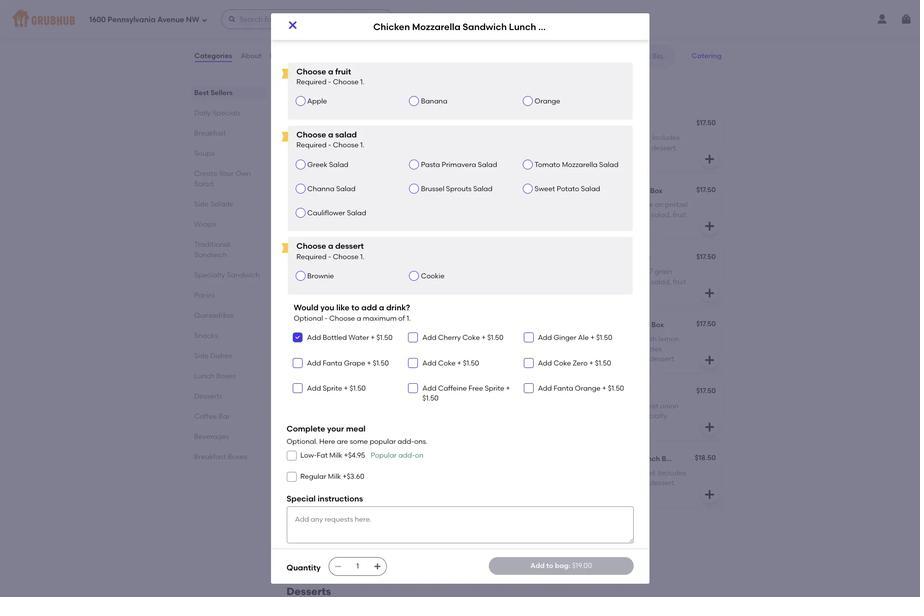 Task type: vqa. For each thing, say whether or not it's contained in the screenshot.
2nd 4.4 (945) from the bottom of the page
no



Task type: describe. For each thing, give the bounding box(es) containing it.
1 horizontal spatial coke
[[463, 334, 480, 342]]

fruit inside choose a fruit required - choose 1.
[[335, 67, 351, 76]]

cheese,
[[354, 402, 380, 410]]

fanta for grape
[[323, 359, 342, 368]]

are
[[337, 438, 348, 446]]

toasted
[[312, 335, 338, 343]]

lunch boxes inside tab
[[194, 372, 236, 381]]

specialty inside the cured ham,swiss cheese, jalapenos peppers, pickles and dijonaise on french bread. includes specialty sandwich, side salad, fruit and dessert.
[[295, 422, 325, 431]]

sandwich, inside with toasted pine-nuts, arugula, chickpeas, parmesan and tomato on 7-grain bread. includes specialty sandwich, side salad, fruit and dessert.
[[326, 355, 360, 363]]

jalapenos
[[381, 402, 414, 410]]

boxes for lunch boxes tab on the left bottom of page
[[216, 372, 236, 381]]

side inside camambert and honey mustard on a sourdough baguette. includes specialty sandwich, side salad, fruit and dessert.
[[426, 278, 440, 286]]

basil
[[515, 268, 531, 276]]

1 vertical spatial bruschetta
[[366, 134, 402, 142]]

an
[[377, 201, 386, 209]]

reviews button
[[269, 38, 298, 74]]

fruit inside the cured ham,swiss cheese, jalapenos peppers, pickles and dijonaise on french bread. includes specialty sandwich, side salad, fruit and dessert.
[[399, 422, 412, 431]]

lunch boxes tab
[[194, 371, 263, 382]]

coke for add coke zero + $1.50
[[554, 359, 571, 368]]

salad, inside fig preserve and arugula on pretzel bread. includes specialty sandwich, side salad, fruit and dessert.
[[598, 479, 618, 488]]

on inside brie, cranberry chutney, arugula and sweet onion on pumpernickel baguette. includes specialty sandwich, side salad, fruit and dessert.
[[515, 412, 524, 421]]

avocado and cheddar sandwich lunch box
[[515, 321, 664, 329]]

0 horizontal spatial roast
[[341, 522, 360, 531]]

breakfast boxes tab
[[194, 452, 263, 462]]

required for choose a dessert
[[297, 253, 327, 261]]

brownie
[[307, 272, 334, 281]]

with inside basil salad with tomato and romaine on 7 grain bread. includes specialty sandwich, side salad, fruit and dessert.
[[553, 268, 567, 276]]

with for chicken
[[295, 134, 310, 142]]

zero
[[573, 359, 588, 368]]

$17.50 for herbs, mesclun greens on multigrain roll. includes specialty sandwich, side salad, fruit, and dessert.
[[697, 119, 716, 127]]

manchego
[[567, 455, 603, 464]]

blackened chicken sandwich lunch box
[[295, 455, 431, 464]]

sandwich, inside herbs, mesclun greens on multigrain roll. includes specialty sandwich, side salad, fruit, and dessert.
[[547, 144, 581, 152]]

$1.50 for add coke zero + $1.50
[[595, 359, 611, 368]]

breakfast tab
[[194, 128, 263, 139]]

includes inside herbs, mesclun greens on multigrain roll. includes specialty sandwich, side salad, fruit, and dessert.
[[652, 134, 680, 142]]

banana
[[421, 97, 448, 106]]

onion for sweet
[[660, 402, 679, 410]]

required for choose a fruit
[[297, 78, 327, 86]]

+ up ham,swiss
[[344, 384, 348, 393]]

cured ham,swiss cheese, jalapenos peppers, pickles and dijonaise on french bread. includes specialty sandwich, side salad, fruit and dessert.
[[295, 402, 455, 431]]

1. for fruit
[[360, 78, 365, 86]]

herbs,
[[515, 134, 537, 142]]

$17.50 for basil salad with tomato and romaine on 7 grain bread. includes specialty sandwich, side salad, fruit and dessert.
[[697, 253, 716, 261]]

1. for salad
[[360, 141, 365, 149]]

onion for an
[[387, 201, 406, 209]]

salad, inside herbs, mesclun greens on multigrain roll. includes specialty sandwich, side salad, fruit, and dessert.
[[598, 144, 618, 152]]

add fanta orange + $1.50
[[538, 384, 624, 393]]

on inside cucumbers, tomatoes, alfalfa sprouts with lemon herb mayonnaise on 7-grain bread. includes specialty sandwich, side salad, fruit and dessert.
[[575, 345, 584, 353]]

dessert. inside basil salad with tomato and romaine on 7 grain bread. includes specialty sandwich, side salad, fruit and dessert.
[[530, 288, 557, 296]]

+ down the add cherry coke + $1.50
[[457, 359, 462, 368]]

1 vertical spatial ciabatta.
[[295, 144, 325, 152]]

tomato inside cheddar, tomato and creole mayonnaise on pretzel bread. includes specialty sandwich, side salad, fruit and dessert.
[[548, 201, 573, 209]]

side inside cheddar, tomato and creole mayonnaise on pretzel bread. includes specialty sandwich, side salad, fruit and dessert.
[[636, 211, 650, 219]]

grain inside cucumbers, tomatoes, alfalfa sprouts with lemon herb mayonnaise on 7-grain bread. includes specialty sandwich, side salad, fruit and dessert.
[[591, 345, 609, 353]]

+ right zero
[[590, 359, 594, 368]]

turkey for tomato
[[536, 187, 558, 195]]

side salads
[[194, 200, 233, 209]]

and inside cucumbers, tomatoes, alfalfa sprouts with lemon herb mayonnaise on 7-grain bread. includes specialty sandwich, side salad, fruit and dessert.
[[635, 355, 648, 363]]

on inside fresh basil and pesto on an onion ficelle. includes specialty sandwich, side salad, fruit and dessert.
[[367, 201, 375, 209]]

fruit inside cucumbers, tomatoes, alfalfa sprouts with lemon herb mayonnaise on 7-grain bread. includes specialty sandwich, side salad, fruit and dessert.
[[620, 355, 633, 363]]

dessert. inside herbs, mesclun greens on multigrain roll. includes specialty sandwich, side salad, fruit, and dessert.
[[652, 144, 678, 152]]

lemon
[[659, 335, 680, 343]]

side inside herbs, mesclun greens on multigrain roll. includes specialty sandwich, side salad, fruit, and dessert.
[[583, 144, 596, 152]]

sandwich, up 'search icon'
[[590, 17, 629, 26]]

grain inside basil salad with tomato and romaine on 7 grain bread. includes specialty sandwich, side salad, fruit and dessert.
[[655, 268, 672, 276]]

on inside creoly mayonnaise and tomatoes on french bread. includes specialty sandwich, side salad, fruit and dessert.
[[410, 469, 418, 478]]

greek salad
[[307, 160, 349, 169]]

+ up instructions
[[343, 473, 347, 481]]

+ down are
[[344, 452, 348, 460]]

brussel
[[421, 185, 445, 193]]

specialty inside camambert and honey mustard on a sourdough baguette. includes specialty sandwich, side salad, fruit and dessert.
[[359, 278, 389, 286]]

on inside with toasted pine-nuts, arugula, chickpeas, parmesan and tomato on 7-grain bread. includes specialty sandwich, side salad, fruit and dessert.
[[372, 345, 380, 353]]

a inside choose a salad required - choose 1.
[[328, 130, 333, 139]]

specialty inside cheddar, tomato and creole mayonnaise on pretzel bread. includes specialty sandwich, side salad, fruit and dessert.
[[569, 211, 599, 219]]

create
[[194, 170, 217, 178]]

arugula,
[[374, 335, 402, 343]]

bread. inside cheddar, tomato and creole mayonnaise on pretzel bread. includes specialty sandwich, side salad, fruit and dessert.
[[515, 211, 537, 219]]

brie,
[[515, 402, 530, 410]]

turkey for cranberry
[[545, 388, 567, 397]]

0 vertical spatial with roasted tomato bruschetta and fresh basil on ciabatta. includes specialty sandwich, side salad, fruit and dessert.
[[287, 17, 631, 37]]

hummus and avocado sandwich lunch box
[[295, 321, 443, 329]]

avenue
[[157, 15, 184, 24]]

add fanta grape + $1.50
[[307, 359, 389, 368]]

coffee bar
[[194, 413, 230, 421]]

beef
[[362, 522, 377, 531]]

sweet potato salad
[[535, 185, 600, 193]]

with toasted pine-nuts, arugula, chickpeas, parmesan and tomato on 7-grain bread. includes specialty sandwich, side salad, fruit and dessert.
[[295, 335, 459, 363]]

basil inside fresh basil and pesto on an onion ficelle. includes specialty sandwich, side salad, fruit and dessert.
[[314, 201, 330, 209]]

fruit inside with coleslaw and swiss cheese. includes specialty sandwich, side salad, fruit and dessert.
[[367, 546, 381, 555]]

grain inside with toasted pine-nuts, arugula, chickpeas, parmesan and tomato on 7-grain bread. includes specialty sandwich, side salad, fruit and dessert.
[[388, 345, 405, 353]]

alfalfa
[[594, 335, 615, 343]]

1 vertical spatial chicken mozzarella sandwich lunch box
[[295, 120, 432, 128]]

a up water
[[357, 315, 361, 323]]

popular
[[370, 438, 396, 446]]

on inside cheddar, tomato and creole mayonnaise on pretzel bread. includes specialty sandwich, side salad, fruit and dessert.
[[655, 201, 664, 209]]

best
[[194, 89, 209, 97]]

bread. inside basil salad with tomato and romaine on 7 grain bread. includes specialty sandwich, side salad, fruit and dessert.
[[515, 278, 537, 286]]

salad right primavera
[[478, 160, 497, 169]]

ale
[[578, 334, 589, 342]]

0 vertical spatial chicken mozzarella sandwich lunch box
[[373, 21, 555, 32]]

fruit inside camambert and honey mustard on a sourdough baguette. includes specialty sandwich, side salad, fruit and dessert.
[[295, 288, 308, 296]]

grape
[[344, 359, 366, 368]]

herb
[[515, 345, 531, 353]]

side dishes tab
[[194, 351, 263, 361]]

soups tab
[[194, 148, 263, 159]]

dessert. inside fig preserve and arugula on pretzel bread. includes specialty sandwich, side salad, fruit and dessert.
[[650, 479, 676, 488]]

popular add-on
[[371, 452, 424, 460]]

pasta primavera salad
[[421, 160, 497, 169]]

1 vertical spatial milk
[[328, 473, 341, 481]]

add for add cherry coke
[[423, 334, 437, 342]]

herbs, mesclun greens on multigrain roll. includes specialty sandwich, side salad, fruit, and dessert.
[[515, 134, 680, 152]]

$17.50 for cheddar, tomato and creole mayonnaise on pretzel bread. includes specialty sandwich, side salad, fruit and dessert.
[[697, 186, 716, 194]]

salad, inside camambert and honey mustard on a sourdough baguette. includes specialty sandwich, side salad, fruit and dessert.
[[441, 278, 462, 286]]

1 sprite from the left
[[323, 384, 342, 393]]

cured
[[295, 402, 315, 410]]

includes inside fresh basil and pesto on an onion ficelle. includes specialty sandwich, side salad, fruit and dessert.
[[431, 201, 459, 209]]

salad right greek
[[329, 160, 349, 169]]

includes inside creoly mayonnaise and tomatoes on french bread. includes specialty sandwich, side salad, fruit and dessert.
[[295, 479, 323, 488]]

specialty inside fig preserve and arugula on pretzel bread. includes specialty sandwich, side salad, fruit and dessert.
[[515, 479, 546, 488]]

- for fruit
[[328, 78, 331, 86]]

pressed rare roast beef lunch box
[[295, 522, 413, 531]]

daily
[[194, 109, 211, 117]]

$1.50 for add ginger ale + $1.50
[[596, 334, 613, 342]]

sandwich, up pasta
[[388, 144, 422, 152]]

desserts tab
[[194, 391, 263, 402]]

$1.50 inside add caffeine free sprite + $1.50
[[423, 394, 439, 403]]

pine-
[[339, 335, 357, 343]]

boxes for breakfast boxes tab
[[227, 453, 247, 461]]

pressed for cured
[[295, 388, 321, 397]]

+ inside add caffeine free sprite + $1.50
[[506, 384, 510, 393]]

nuts,
[[357, 335, 373, 343]]

cherry
[[438, 334, 461, 342]]

pumpernickel
[[526, 412, 571, 421]]

svg image inside the main navigation navigation
[[201, 17, 207, 23]]

add for add coke
[[423, 359, 437, 368]]

1 horizontal spatial to
[[546, 562, 553, 570]]

and inside herbs, mesclun greens on multigrain roll. includes specialty sandwich, side salad, fruit, and dessert.
[[637, 144, 650, 152]]

$1.50 for add fanta grape + $1.50
[[373, 359, 389, 368]]

add bottled water + $1.50
[[307, 334, 393, 342]]

dessert. inside cheddar, tomato and creole mayonnaise on pretzel bread. includes specialty sandwich, side salad, fruit and dessert.
[[530, 221, 557, 229]]

a inside camambert and honey mustard on a sourdough baguette. includes specialty sandwich, side salad, fruit and dessert.
[[415, 268, 419, 276]]

on inside basil salad with tomato and romaine on 7 grain bread. includes specialty sandwich, side salad, fruit and dessert.
[[640, 268, 648, 276]]

bread
[[314, 32, 334, 40]]

specialty inside fresh basil and pesto on an onion ficelle. includes specialty sandwich, side salad, fruit and dessert.
[[295, 211, 325, 219]]

best sellers tab
[[194, 88, 263, 98]]

dessert. inside with coleslaw and swiss cheese. includes specialty sandwich, side salad, fruit and dessert.
[[397, 546, 423, 555]]

salad up mesclun
[[534, 120, 553, 128]]

$0.75
[[478, 31, 495, 39]]

side inside with coleslaw and swiss cheese. includes specialty sandwich, side salad, fruit and dessert.
[[330, 546, 344, 555]]

salad, inside with toasted pine-nuts, arugula, chickpeas, parmesan and tomato on 7-grain bread. includes specialty sandwich, side salad, fruit and dessert.
[[377, 355, 397, 363]]

7
[[650, 268, 653, 276]]

side salads tab
[[194, 199, 263, 210]]

reviews
[[270, 52, 297, 60]]

beverages
[[194, 433, 229, 441]]

chutney,
[[566, 402, 595, 410]]

pressed for with
[[295, 522, 321, 531]]

1 horizontal spatial ciabatta.
[[482, 17, 518, 26]]

smoked turkey sandwich lunch box
[[295, 254, 417, 262]]

special instructions
[[287, 494, 363, 504]]

$17.50 for fresh basil and pesto on an onion ficelle. includes specialty sandwich, side salad, fruit and dessert.
[[476, 186, 495, 194]]

1 vertical spatial with roasted tomato bruschetta and fresh basil on ciabatta. includes specialty sandwich, side salad, fruit and dessert.
[[295, 134, 463, 162]]

0 vertical spatial basil
[[451, 17, 469, 26]]

free
[[469, 384, 483, 393]]

fruit inside brie, cranberry chutney, arugula and sweet onion on pumpernickel baguette. includes specialty sandwich, side salad, fruit and dessert.
[[588, 422, 601, 431]]

salad, inside cucumbers, tomatoes, alfalfa sprouts with lemon herb mayonnaise on 7-grain bread. includes specialty sandwich, side salad, fruit and dessert.
[[598, 355, 618, 363]]

1600 pennsylvania avenue nw
[[89, 15, 199, 24]]

sourdough
[[421, 268, 457, 276]]

pretzel inside fig preserve and arugula on pretzel bread. includes specialty sandwich, side salad, fruit and dessert.
[[610, 469, 633, 478]]

0 vertical spatial bruschetta
[[368, 17, 411, 26]]

choose a fruit required - choose 1.
[[297, 67, 365, 86]]

side inside brie, cranberry chutney, arugula and sweet onion on pumpernickel baguette. includes specialty sandwich, side salad, fruit and dessert.
[[551, 422, 565, 431]]

sandwich, inside the cured ham,swiss cheese, jalapenos peppers, pickles and dijonaise on french bread. includes specialty sandwich, side salad, fruit and dessert.
[[326, 422, 360, 431]]

on inside camambert and honey mustard on a sourdough baguette. includes specialty sandwich, side salad, fruit and dessert.
[[405, 268, 413, 276]]

roast turkey and ham sandwich lunch box
[[515, 187, 663, 195]]

1 horizontal spatial roast
[[515, 187, 535, 195]]

salad inside basil salad with tomato and romaine on 7 grain bread. includes specialty sandwich, side salad, fruit and dessert.
[[533, 268, 551, 276]]

fruit inside cheddar, tomato and creole mayonnaise on pretzel bread. includes specialty sandwich, side salad, fruit and dessert.
[[673, 211, 687, 219]]

you
[[321, 303, 335, 313]]

cucumbers, tomatoes, alfalfa sprouts with lemon herb mayonnaise on 7-grain bread. includes specialty sandwich, side salad, fruit and dessert.
[[515, 335, 680, 363]]

$17.50 for brie, cranberry chutney, arugula and sweet onion on pumpernickel baguette. includes specialty sandwich, side salad, fruit and dessert.
[[697, 387, 716, 396]]

includes inside the cured ham,swiss cheese, jalapenos peppers, pickles and dijonaise on french bread. includes specialty sandwich, side salad, fruit and dessert.
[[424, 412, 452, 421]]

side dishes
[[194, 352, 232, 360]]

mayonnaise inside cheddar, tomato and creole mayonnaise on pretzel bread. includes specialty sandwich, side salad, fruit and dessert.
[[612, 201, 653, 209]]

fig preserve and arugula on pretzel bread. includes specialty sandwich, side salad, fruit and dessert.
[[515, 469, 686, 488]]

beverages tab
[[194, 432, 263, 442]]

$1.50 for add fanta orange + $1.50
[[608, 384, 624, 393]]

- for salad
[[328, 141, 331, 149]]

primavera
[[442, 160, 476, 169]]

0 vertical spatial lunch boxes
[[287, 90, 351, 103]]

catering button
[[687, 45, 726, 67]]

fruit inside fig preserve and arugula on pretzel bread. includes specialty sandwich, side salad, fruit and dessert.
[[620, 479, 633, 488]]

specialty inside cucumbers, tomatoes, alfalfa sprouts with lemon herb mayonnaise on 7-grain bread. includes specialty sandwich, side salad, fruit and dessert.
[[515, 355, 546, 363]]

creoly
[[295, 469, 316, 478]]

blackened
[[295, 455, 330, 464]]

+ down hummus and avocado sandwich lunch box at left
[[371, 334, 375, 342]]

salad, inside with coleslaw and swiss cheese. includes specialty sandwich, side salad, fruit and dessert.
[[345, 546, 366, 555]]

create your own salad
[[194, 170, 251, 188]]

specialty inside brie, cranberry chutney, arugula and sweet onion on pumpernickel baguette. includes specialty sandwich, side salad, fruit and dessert.
[[637, 412, 667, 421]]

bread. inside with toasted pine-nuts, arugula, chickpeas, parmesan and tomato on 7-grain bread. includes specialty sandwich, side salad, fruit and dessert.
[[407, 345, 429, 353]]

cheddar
[[562, 321, 593, 329]]

add for add fanta orange
[[538, 384, 552, 393]]

add for add coke zero
[[538, 359, 552, 368]]

salad, inside basil salad with tomato and romaine on 7 grain bread. includes specialty sandwich, side salad, fruit and dessert.
[[651, 278, 672, 286]]

daily specials tab
[[194, 108, 263, 118]]

hummus
[[295, 321, 325, 329]]

salad right sprouts
[[473, 185, 493, 193]]

breakfast boxes
[[194, 453, 247, 461]]

dessert. inside cucumbers, tomatoes, alfalfa sprouts with lemon herb mayonnaise on 7-grain bread. includes specialty sandwich, side salad, fruit and dessert.
[[650, 355, 676, 363]]

+ right ale
[[591, 334, 595, 342]]

salad up creole
[[581, 185, 600, 193]]

includes inside cucumbers, tomatoes, alfalfa sprouts with lemon herb mayonnaise on 7-grain bread. includes specialty sandwich, side salad, fruit and dessert.
[[634, 345, 662, 353]]

add to bag: $19.00
[[531, 562, 592, 570]]

breakfast for breakfast boxes
[[194, 453, 226, 461]]

bread. inside cucumbers, tomatoes, alfalfa sprouts with lemon herb mayonnaise on 7-grain bread. includes specialty sandwich, side salad, fruit and dessert.
[[610, 345, 632, 353]]

side for side salads
[[194, 200, 208, 209]]

dessert
[[335, 242, 364, 251]]

optional
[[294, 315, 323, 323]]

specialty sandwich tab
[[194, 270, 263, 281]]

$1.50 up cheese, on the left of page
[[350, 384, 366, 393]]

fat
[[317, 452, 328, 460]]

sprouts
[[446, 185, 472, 193]]

1600
[[89, 15, 106, 24]]

on inside the cured ham,swiss cheese, jalapenos peppers, pickles and dijonaise on french bread. includes specialty sandwich, side salad, fruit and dessert.
[[366, 412, 374, 421]]

a inside choose a dessert required - choose 1.
[[328, 242, 333, 251]]

extra
[[295, 32, 312, 40]]

0 vertical spatial roasted
[[306, 17, 336, 26]]

salad, inside creoly mayonnaise and tomatoes on french bread. includes specialty sandwich, side salad, fruit and dessert.
[[407, 479, 427, 488]]

tomato inside with toasted pine-nuts, arugula, chickpeas, parmesan and tomato on 7-grain bread. includes specialty sandwich, side salad, fruit and dessert.
[[345, 345, 370, 353]]

1 vertical spatial fresh
[[419, 134, 435, 142]]

salad inside choose a salad required - choose 1.
[[335, 130, 357, 139]]

7- inside cucumbers, tomatoes, alfalfa sprouts with lemon herb mayonnaise on 7-grain bread. includes specialty sandwich, side salad, fruit and dessert.
[[585, 345, 591, 353]]

honey
[[353, 268, 373, 276]]

salad, inside the cured ham,swiss cheese, jalapenos peppers, pickles and dijonaise on french bread. includes specialty sandwich, side salad, fruit and dessert.
[[377, 422, 397, 431]]

tomato for tomato and mozzarella sandwich lunch box
[[295, 187, 320, 195]]



Task type: locate. For each thing, give the bounding box(es) containing it.
2 horizontal spatial grain
[[655, 268, 672, 276]]

some
[[350, 438, 368, 446]]

add up cranberry
[[538, 384, 552, 393]]

1 vertical spatial required
[[297, 141, 327, 149]]

traditional
[[194, 241, 230, 249]]

breakfast inside tab
[[194, 453, 226, 461]]

arugula right chutney,
[[596, 402, 622, 410]]

coke for add coke + $1.50
[[438, 359, 456, 368]]

0 vertical spatial to
[[352, 303, 360, 313]]

prosciutto and manchego sandwich lunch box
[[515, 455, 674, 464]]

+ right grape at the bottom of the page
[[367, 359, 371, 368]]

1 horizontal spatial french
[[420, 469, 443, 478]]

onion right an
[[387, 201, 406, 209]]

1 horizontal spatial baguette.
[[573, 412, 606, 421]]

2 vertical spatial boxes
[[227, 453, 247, 461]]

bread. inside creoly mayonnaise and tomatoes on french bread. includes specialty sandwich, side salad, fruit and dessert.
[[444, 469, 466, 478]]

sandwich, down preserve
[[547, 479, 581, 488]]

0 vertical spatial orange
[[535, 97, 561, 106]]

coke left zero
[[554, 359, 571, 368]]

a inside choose a fruit required - choose 1.
[[328, 67, 333, 76]]

2 vertical spatial basil
[[314, 201, 330, 209]]

preserve
[[527, 469, 556, 478]]

own
[[235, 170, 251, 178]]

0 horizontal spatial french
[[376, 412, 399, 421]]

sandwich, down tomatoes
[[356, 479, 390, 488]]

salad, inside brie, cranberry chutney, arugula and sweet onion on pumpernickel baguette. includes specialty sandwich, side salad, fruit and dessert.
[[566, 422, 587, 431]]

1 vertical spatial tomato
[[295, 187, 320, 195]]

0 horizontal spatial lunch boxes
[[194, 372, 236, 381]]

sandwich, down mesclun
[[547, 144, 581, 152]]

baguette. down camambert
[[295, 278, 327, 286]]

a up maximum
[[379, 303, 384, 313]]

specialty
[[194, 271, 225, 280]]

0 vertical spatial parmesan
[[515, 254, 550, 262]]

$1.50 left cucumbers,
[[488, 334, 504, 342]]

add down hummus
[[307, 334, 321, 342]]

$1.50 right "nuts,"
[[377, 334, 393, 342]]

0 horizontal spatial onion
[[387, 201, 406, 209]]

sprite right free
[[485, 384, 505, 393]]

1 vertical spatial baguette.
[[573, 412, 606, 421]]

includes inside with coleslaw and swiss cheese. includes specialty sandwich, side salad, fruit and dessert.
[[404, 536, 432, 545]]

sprite up ham,swiss
[[323, 384, 342, 393]]

salad down herbs, mesclun greens on multigrain roll. includes specialty sandwich, side salad, fruit, and dessert.
[[599, 160, 619, 169]]

ginger
[[554, 334, 577, 342]]

pretzel
[[665, 201, 688, 209], [610, 469, 633, 478]]

arugula inside fig preserve and arugula on pretzel bread. includes specialty sandwich, side salad, fruit and dessert.
[[572, 469, 599, 478]]

Input item quantity number field
[[347, 558, 369, 576]]

1 vertical spatial arugula
[[572, 469, 599, 478]]

2 pressed from the top
[[295, 522, 321, 531]]

bottled
[[323, 334, 347, 342]]

romaine
[[610, 268, 638, 276]]

tomato
[[535, 160, 561, 169], [295, 187, 320, 195]]

sandwich, inside fresh basil and pesto on an onion ficelle. includes specialty sandwich, side salad, fruit and dessert.
[[326, 211, 360, 219]]

daily specials
[[194, 109, 240, 117]]

1.
[[360, 78, 365, 86], [360, 141, 365, 149], [360, 253, 365, 261], [407, 315, 411, 323]]

1 vertical spatial salad
[[533, 268, 551, 276]]

required
[[297, 78, 327, 86], [297, 141, 327, 149], [297, 253, 327, 261]]

quantity
[[287, 564, 321, 573]]

2 vertical spatial required
[[297, 253, 327, 261]]

with inside cucumbers, tomatoes, alfalfa sprouts with lemon herb mayonnaise on 7-grain bread. includes specialty sandwich, side salad, fruit and dessert.
[[643, 335, 657, 343]]

specialty inside herbs, mesclun greens on multigrain roll. includes specialty sandwich, side salad, fruit, and dessert.
[[515, 144, 546, 152]]

1 horizontal spatial pretzel
[[665, 201, 688, 209]]

your
[[219, 170, 234, 178]]

1 vertical spatial fanta
[[554, 384, 573, 393]]

roast up "cheddar,"
[[515, 187, 535, 195]]

tomato mozzarella salad
[[535, 160, 619, 169]]

pennsylvania
[[108, 15, 156, 24]]

arugula for side
[[572, 469, 599, 478]]

prosciutto
[[515, 455, 550, 464]]

a left dessert
[[328, 242, 333, 251]]

salad inside create your own salad
[[194, 180, 213, 188]]

2 side from the top
[[194, 352, 208, 360]]

1. inside choose a fruit required - choose 1.
[[360, 78, 365, 86]]

1. inside would you like to add a drink? optional - choose a maximum of 1.
[[407, 315, 411, 323]]

0 vertical spatial ciabatta.
[[482, 17, 518, 26]]

quesadillas tab
[[194, 311, 263, 321]]

includes inside cheddar, tomato and creole mayonnaise on pretzel bread. includes specialty sandwich, side salad, fruit and dessert.
[[539, 211, 567, 219]]

sandwich, inside with coleslaw and swiss cheese. includes specialty sandwich, side salad, fruit and dessert.
[[295, 546, 328, 555]]

best sellers
[[194, 89, 233, 97]]

brussel sprouts salad
[[421, 185, 493, 193]]

roast left the "beef"
[[341, 522, 360, 531]]

baguette. inside camambert and honey mustard on a sourdough baguette. includes specialty sandwich, side salad, fruit and dessert.
[[295, 278, 327, 286]]

0 horizontal spatial tomato
[[295, 187, 320, 195]]

avocado up cucumbers,
[[515, 321, 546, 329]]

turkey for and
[[323, 254, 345, 262]]

milk right fat
[[329, 452, 342, 460]]

complete
[[287, 425, 325, 434]]

sandwich, inside basil salad with tomato and romaine on 7 grain bread. includes specialty sandwich, side salad, fruit and dessert.
[[600, 278, 634, 286]]

coke right cherry
[[463, 334, 480, 342]]

sprouts
[[617, 335, 641, 343]]

2 vertical spatial turkey
[[545, 388, 567, 397]]

fanta up cranberry
[[554, 384, 573, 393]]

1 vertical spatial pressed
[[295, 522, 321, 531]]

main navigation navigation
[[0, 0, 920, 38]]

1 vertical spatial turkey
[[323, 254, 345, 262]]

add left ginger
[[538, 334, 552, 342]]

regular
[[300, 473, 326, 481]]

- down the 'you'
[[325, 315, 328, 323]]

add- up popular add-on
[[398, 438, 414, 446]]

1 horizontal spatial lunch boxes
[[287, 90, 351, 103]]

pressed up cured
[[295, 388, 321, 397]]

parmesan up basil
[[515, 254, 550, 262]]

mustard
[[375, 268, 403, 276]]

+
[[371, 334, 375, 342], [482, 334, 486, 342], [591, 334, 595, 342], [367, 359, 371, 368], [457, 359, 462, 368], [590, 359, 594, 368], [344, 384, 348, 393], [506, 384, 510, 393], [602, 384, 607, 393], [344, 452, 348, 460], [343, 473, 347, 481]]

milk
[[329, 452, 342, 460], [328, 473, 341, 481]]

add caffeine free sprite + $1.50
[[423, 384, 510, 403]]

fanta
[[323, 359, 342, 368], [554, 384, 573, 393]]

2 breakfast from the top
[[194, 453, 226, 461]]

1 vertical spatial basil
[[437, 134, 453, 142]]

7- down ale
[[585, 345, 591, 353]]

add coke + $1.50
[[423, 359, 479, 368]]

boxes down side dishes tab
[[216, 372, 236, 381]]

add down chickpeas,
[[423, 359, 437, 368]]

0 horizontal spatial pretzel
[[610, 469, 633, 478]]

required for choose a salad
[[297, 141, 327, 149]]

Search Devon & Blakely (G Street) search field
[[597, 52, 672, 61]]

would
[[294, 303, 319, 313]]

1 horizontal spatial avocado
[[515, 321, 546, 329]]

add for add fanta grape
[[307, 359, 321, 368]]

with
[[553, 268, 567, 276], [643, 335, 657, 343]]

sprite inside add caffeine free sprite + $1.50
[[485, 384, 505, 393]]

lunch boxes
[[287, 90, 351, 103], [194, 372, 236, 381]]

mayonnaise down low-fat milk + $4.95
[[318, 469, 359, 478]]

onion right 'sweet'
[[660, 402, 679, 410]]

includes inside basil salad with tomato and romaine on 7 grain bread. includes specialty sandwich, side salad, fruit and dessert.
[[539, 278, 567, 286]]

0 horizontal spatial coke
[[438, 359, 456, 368]]

french inside the cured ham,swiss cheese, jalapenos peppers, pickles and dijonaise on french bread. includes specialty sandwich, side salad, fruit and dessert.
[[376, 412, 399, 421]]

add down cucumbers,
[[538, 359, 552, 368]]

+ up brie, cranberry chutney, arugula and sweet onion on pumpernickel baguette. includes specialty sandwich, side salad, fruit and dessert.
[[602, 384, 607, 393]]

- inside choose a salad required - choose 1.
[[328, 141, 331, 149]]

includes inside fig preserve and arugula on pretzel bread. includes specialty sandwich, side salad, fruit and dessert.
[[658, 469, 686, 478]]

lunch
[[509, 21, 536, 32], [287, 90, 318, 103], [397, 120, 418, 128], [590, 120, 611, 128], [410, 187, 431, 195], [628, 187, 649, 195], [382, 254, 403, 262], [616, 254, 637, 262], [408, 321, 429, 329], [629, 321, 650, 329], [194, 372, 214, 381], [383, 388, 403, 397], [604, 388, 624, 397], [397, 455, 417, 464], [640, 455, 660, 464], [379, 522, 399, 531]]

2 7- from the left
[[585, 345, 591, 353]]

camambert
[[295, 268, 336, 276]]

0 vertical spatial pretzel
[[665, 201, 688, 209]]

1 vertical spatial roasted
[[312, 134, 337, 142]]

1 horizontal spatial 7-
[[585, 345, 591, 353]]

add up cured
[[307, 384, 321, 393]]

add left cherry
[[423, 334, 437, 342]]

2 required from the top
[[297, 141, 327, 149]]

parmesan down toasted
[[295, 345, 329, 353]]

0 horizontal spatial sprite
[[323, 384, 342, 393]]

0 vertical spatial arugula
[[596, 402, 622, 410]]

svg image
[[901, 13, 913, 25], [228, 15, 236, 23], [483, 51, 495, 63], [295, 335, 301, 341], [295, 360, 301, 366], [295, 385, 301, 391], [526, 385, 532, 391], [704, 422, 716, 434], [483, 547, 495, 559], [374, 563, 381, 571]]

onion inside brie, cranberry chutney, arugula and sweet onion on pumpernickel baguette. includes specialty sandwich, side salad, fruit and dessert.
[[660, 402, 679, 410]]

bag:
[[555, 562, 571, 570]]

1 horizontal spatial sprite
[[485, 384, 505, 393]]

salad, inside fresh basil and pesto on an onion ficelle. includes specialty sandwich, side salad, fruit and dessert.
[[377, 211, 397, 219]]

- up camambert
[[328, 253, 331, 261]]

0 horizontal spatial fanta
[[323, 359, 342, 368]]

0 vertical spatial required
[[297, 78, 327, 86]]

fanta for orange
[[554, 384, 573, 393]]

pretzel inside cheddar, tomato and creole mayonnaise on pretzel bread. includes specialty sandwich, side salad, fruit and dessert.
[[665, 201, 688, 209]]

roasted up bread
[[306, 17, 336, 26]]

turkey down dessert
[[323, 254, 345, 262]]

0 vertical spatial boxes
[[321, 90, 351, 103]]

soups
[[194, 149, 214, 158]]

and
[[413, 17, 428, 26], [347, 28, 362, 37], [404, 134, 417, 142], [637, 144, 650, 152], [310, 154, 323, 162], [322, 187, 335, 195], [560, 187, 573, 195], [331, 201, 345, 209], [575, 201, 588, 209], [414, 211, 427, 219], [515, 221, 529, 229], [338, 268, 351, 276], [595, 268, 608, 276], [310, 288, 323, 296], [515, 288, 529, 296], [326, 321, 339, 329], [547, 321, 561, 329], [330, 345, 344, 353], [414, 355, 427, 363], [635, 355, 648, 363], [624, 402, 637, 410], [319, 412, 333, 421], [414, 422, 427, 431], [603, 422, 616, 431], [552, 455, 565, 464], [361, 469, 374, 478], [558, 469, 571, 478], [444, 479, 457, 488], [635, 479, 648, 488], [342, 536, 356, 545], [382, 546, 396, 555]]

complete your meal optional. here are some popular add-ons.
[[287, 425, 428, 446]]

1 horizontal spatial parmesan
[[515, 254, 550, 262]]

coffee
[[194, 413, 217, 421]]

0 horizontal spatial 7-
[[382, 345, 388, 353]]

boxes down beverages tab
[[227, 453, 247, 461]]

0 horizontal spatial parmesan
[[295, 345, 329, 353]]

1 side from the top
[[194, 200, 208, 209]]

add- inside complete your meal optional. here are some popular add-ons.
[[398, 438, 414, 446]]

add cherry coke + $1.50
[[423, 334, 504, 342]]

$4.95
[[348, 452, 365, 460]]

0 vertical spatial baguette.
[[295, 278, 327, 286]]

required inside choose a dessert required - choose 1.
[[297, 253, 327, 261]]

avocado
[[341, 321, 372, 329], [515, 321, 546, 329]]

$1.50 up free
[[463, 359, 479, 368]]

search icon image
[[582, 50, 594, 62]]

ciabatta. up greek
[[295, 144, 325, 152]]

0 vertical spatial add-
[[398, 438, 414, 446]]

required inside choose a salad required - choose 1.
[[297, 141, 327, 149]]

bread. inside the cured ham,swiss cheese, jalapenos peppers, pickles and dijonaise on french bread. includes specialty sandwich, side salad, fruit and dessert.
[[401, 412, 423, 421]]

1 horizontal spatial tomato
[[535, 160, 561, 169]]

mayonnaise down ginger
[[533, 345, 574, 353]]

tomato
[[338, 17, 367, 26], [339, 134, 364, 142], [548, 201, 573, 209], [568, 268, 593, 276], [345, 345, 370, 353]]

1 horizontal spatial grain
[[591, 345, 609, 353]]

2 horizontal spatial mayonnaise
[[612, 201, 653, 209]]

0 vertical spatial with
[[553, 268, 567, 276]]

1 vertical spatial boxes
[[216, 372, 236, 381]]

cucumbers,
[[515, 335, 556, 343]]

2 vertical spatial mayonnaise
[[318, 469, 359, 478]]

1 horizontal spatial fanta
[[554, 384, 573, 393]]

chicken
[[373, 21, 410, 32], [295, 120, 322, 128], [552, 254, 579, 262], [332, 455, 360, 464]]

1 pressed from the top
[[295, 388, 321, 397]]

salad up greek salad
[[335, 130, 357, 139]]

tomato for tomato mozzarella salad
[[535, 160, 561, 169]]

bread. inside fig preserve and arugula on pretzel bread. includes specialty sandwich, side salad, fruit and dessert.
[[635, 469, 657, 478]]

tuna
[[515, 120, 532, 128]]

panini tab
[[194, 290, 263, 301]]

0 horizontal spatial mayonnaise
[[318, 469, 359, 478]]

1 vertical spatial add-
[[399, 452, 415, 460]]

traditional sandwich
[[194, 241, 230, 259]]

coleslaw
[[312, 536, 341, 545]]

side inside basil salad with tomato and romaine on 7 grain bread. includes specialty sandwich, side salad, fruit and dessert.
[[636, 278, 650, 286]]

0 horizontal spatial salad
[[335, 130, 357, 139]]

- down bread
[[328, 78, 331, 86]]

roasted
[[515, 388, 544, 397]]

with down hummus
[[295, 335, 310, 343]]

cauliflower
[[307, 209, 345, 217]]

1 vertical spatial orange
[[575, 384, 601, 393]]

- for dessert
[[328, 253, 331, 261]]

0 vertical spatial pressed
[[295, 388, 321, 397]]

1 horizontal spatial with
[[643, 335, 657, 343]]

sandwich, down coleslaw
[[295, 546, 328, 555]]

0 horizontal spatial grain
[[388, 345, 405, 353]]

0 vertical spatial tomato
[[535, 160, 561, 169]]

fresh
[[430, 17, 449, 26], [419, 134, 435, 142]]

about button
[[240, 38, 262, 74]]

side inside with toasted pine-nuts, arugula, chickpeas, parmesan and tomato on 7-grain bread. includes specialty sandwich, side salad, fruit and dessert.
[[362, 355, 376, 363]]

0 vertical spatial roast
[[515, 187, 535, 195]]

1 breakfast from the top
[[194, 129, 226, 138]]

choose inside would you like to add a drink? optional - choose a maximum of 1.
[[329, 315, 355, 323]]

0 horizontal spatial ciabatta.
[[295, 144, 325, 152]]

smoked
[[295, 254, 322, 262]]

low-fat milk + $4.95
[[300, 452, 365, 460]]

sandwich, inside camambert and honey mustard on a sourdough baguette. includes specialty sandwich, side salad, fruit and dessert.
[[391, 278, 424, 286]]

dessert. inside fresh basil and pesto on an onion ficelle. includes specialty sandwich, side salad, fruit and dessert.
[[429, 211, 455, 219]]

0 vertical spatial onion
[[387, 201, 406, 209]]

fresh basil and pesto on an onion ficelle. includes specialty sandwich, side salad, fruit and dessert.
[[295, 201, 459, 219]]

includes inside camambert and honey mustard on a sourdough baguette. includes specialty sandwich, side salad, fruit and dessert.
[[329, 278, 357, 286]]

add for add bottled water
[[307, 334, 321, 342]]

- inside choose a dessert required - choose 1.
[[328, 253, 331, 261]]

salad, inside cheddar, tomato and creole mayonnaise on pretzel bread. includes specialty sandwich, side salad, fruit and dessert.
[[651, 211, 672, 219]]

boxes down choose a fruit required - choose 1.
[[321, 90, 351, 103]]

includes inside brie, cranberry chutney, arugula and sweet onion on pumpernickel baguette. includes specialty sandwich, side salad, fruit and dessert.
[[608, 412, 636, 421]]

$17.50 for cured ham,swiss cheese, jalapenos peppers, pickles and dijonaise on french bread. includes specialty sandwich, side salad, fruit and dessert.
[[476, 387, 495, 396]]

baguette. down chutney,
[[573, 412, 606, 421]]

salad down tomato and mozzarella sandwich lunch box
[[347, 209, 366, 217]]

arugula
[[596, 402, 622, 410], [572, 469, 599, 478]]

0 horizontal spatial avocado
[[341, 321, 372, 329]]

about
[[241, 52, 262, 60]]

required up camambert
[[297, 253, 327, 261]]

add inside add caffeine free sprite + $1.50
[[423, 384, 437, 393]]

ficelle.
[[408, 201, 429, 209]]

sandwich, down "mustard"
[[391, 278, 424, 286]]

$17.50 for with roasted tomato bruschetta and fresh basil on ciabatta. includes specialty sandwich, side salad, fruit and dessert.
[[476, 119, 495, 127]]

svg image
[[483, 0, 495, 10], [201, 17, 207, 23], [287, 19, 299, 31], [483, 153, 495, 165], [704, 153, 716, 165], [483, 220, 495, 232], [704, 220, 716, 232], [483, 288, 495, 299], [704, 288, 716, 299], [410, 335, 416, 341], [526, 335, 532, 341], [704, 355, 716, 366], [410, 360, 416, 366], [526, 360, 532, 366], [410, 385, 416, 391], [289, 453, 295, 459], [289, 474, 295, 480], [704, 489, 716, 501], [334, 563, 342, 571]]

$17.50
[[476, 119, 495, 127], [697, 119, 716, 127], [476, 186, 495, 194], [697, 186, 716, 194], [697, 253, 716, 261], [697, 320, 716, 328], [476, 387, 495, 396], [697, 387, 716, 396]]

required up greek
[[297, 141, 327, 149]]

required up apple
[[297, 78, 327, 86]]

fanta left grape at the bottom of the page
[[323, 359, 342, 368]]

includes inside with toasted pine-nuts, arugula, chickpeas, parmesan and tomato on 7-grain bread. includes specialty sandwich, side salad, fruit and dessert.
[[431, 345, 459, 353]]

add up peppers,
[[423, 384, 437, 393]]

avocado up water
[[341, 321, 372, 329]]

onion inside fresh basil and pesto on an onion ficelle. includes specialty sandwich, side salad, fruit and dessert.
[[387, 201, 406, 209]]

0 vertical spatial mayonnaise
[[612, 201, 653, 209]]

mayonnaise inside cucumbers, tomatoes, alfalfa sprouts with lemon herb mayonnaise on 7-grain bread. includes specialty sandwich, side salad, fruit and dessert.
[[533, 345, 574, 353]]

choose a salad required - choose 1.
[[297, 130, 365, 149]]

popular
[[371, 452, 397, 460]]

coffee bar tab
[[194, 412, 263, 422]]

ham
[[575, 187, 591, 195]]

turkey up cranberry
[[545, 388, 567, 397]]

1 vertical spatial breakfast
[[194, 453, 226, 461]]

to right like
[[352, 303, 360, 313]]

salad right basil
[[533, 268, 551, 276]]

mayonnaise inside creoly mayonnaise and tomatoes on french bread. includes specialty sandwich, side salad, fruit and dessert.
[[318, 469, 359, 478]]

1 vertical spatial french
[[420, 469, 443, 478]]

salad up the pesto
[[336, 185, 356, 193]]

1 vertical spatial side
[[194, 352, 208, 360]]

sandwich, down pumpernickel
[[515, 422, 549, 431]]

0 vertical spatial fresh
[[430, 17, 449, 26]]

1 vertical spatial onion
[[660, 402, 679, 410]]

dessert. inside the cured ham,swiss cheese, jalapenos peppers, pickles and dijonaise on french bread. includes specialty sandwich, side salad, fruit and dessert.
[[429, 422, 455, 431]]

with left coleslaw
[[295, 536, 310, 545]]

sandwich, down the pesto
[[326, 211, 360, 219]]

0 horizontal spatial to
[[352, 303, 360, 313]]

2 avocado from the left
[[515, 321, 546, 329]]

tomato up "sweet"
[[535, 160, 561, 169]]

with up greek
[[295, 134, 310, 142]]

channa salad
[[307, 185, 356, 193]]

to left bag:
[[546, 562, 553, 570]]

meal
[[346, 425, 366, 434]]

on inside fig preserve and arugula on pretzel bread. includes specialty sandwich, side salad, fruit and dessert.
[[600, 469, 609, 478]]

add for add ginger ale
[[538, 334, 552, 342]]

breakfast for breakfast
[[194, 129, 226, 138]]

1 horizontal spatial orange
[[575, 384, 601, 393]]

creoly mayonnaise and tomatoes on french bread. includes specialty sandwich, side salad, fruit and dessert.
[[295, 469, 466, 498]]

0 vertical spatial milk
[[329, 452, 342, 460]]

greens
[[568, 134, 591, 142]]

side for side dishes
[[194, 352, 208, 360]]

orange up tuna salad sandwich lunch box
[[535, 97, 561, 106]]

- inside would you like to add a drink? optional - choose a maximum of 1.
[[325, 315, 328, 323]]

0 horizontal spatial baguette.
[[295, 278, 327, 286]]

add ginger ale + $1.50
[[538, 334, 613, 342]]

roasted up greek salad
[[312, 134, 337, 142]]

snacks
[[194, 332, 218, 340]]

bar
[[218, 413, 230, 421]]

breakfast up soups
[[194, 129, 226, 138]]

1 vertical spatial mayonnaise
[[533, 345, 574, 353]]

1 vertical spatial lunch boxes
[[194, 372, 236, 381]]

+ right cherry
[[482, 334, 486, 342]]

parmesan chicken sandwich lunch box
[[515, 254, 651, 262]]

side inside fig preserve and arugula on pretzel bread. includes specialty sandwich, side salad, fruit and dessert.
[[583, 479, 596, 488]]

side inside creoly mayonnaise and tomatoes on french bread. includes specialty sandwich, side salad, fruit and dessert.
[[391, 479, 405, 488]]

basil
[[451, 17, 469, 26], [437, 134, 453, 142], [314, 201, 330, 209]]

$17.50 for cucumbers, tomatoes, alfalfa sprouts with lemon herb mayonnaise on 7-grain bread. includes specialty sandwich, side salad, fruit and dessert.
[[697, 320, 716, 328]]

add for add sprite
[[307, 384, 321, 393]]

$1.50 right zero
[[595, 359, 611, 368]]

salad down "create"
[[194, 180, 213, 188]]

potato
[[557, 185, 579, 193]]

0 vertical spatial breakfast
[[194, 129, 226, 138]]

cheese.
[[377, 536, 403, 545]]

0 vertical spatial side
[[194, 200, 208, 209]]

0 horizontal spatial orange
[[535, 97, 561, 106]]

tomato inside basil salad with tomato and romaine on 7 grain bread. includes specialty sandwich, side salad, fruit and dessert.
[[568, 268, 593, 276]]

lunch boxes down choose a fruit required - choose 1.
[[287, 90, 351, 103]]

1 7- from the left
[[382, 345, 388, 353]]

with up extra
[[287, 17, 304, 26]]

2 sprite from the left
[[485, 384, 505, 393]]

orange up chutney,
[[575, 384, 601, 393]]

baguette. inside brie, cranberry chutney, arugula and sweet onion on pumpernickel baguette. includes specialty sandwich, side salad, fruit and dessert.
[[573, 412, 606, 421]]

1 horizontal spatial salad
[[533, 268, 551, 276]]

0 horizontal spatial with
[[553, 268, 567, 276]]

dessert. inside creoly mayonnaise and tomatoes on french bread. includes specialty sandwich, side salad, fruit and dessert.
[[295, 489, 321, 498]]

+ left roasted
[[506, 384, 510, 393]]

pressed left rare
[[295, 522, 321, 531]]

1 required from the top
[[297, 78, 327, 86]]

a left cookie
[[415, 268, 419, 276]]

1 avocado from the left
[[341, 321, 372, 329]]

dessert. inside with toasted pine-nuts, arugula, chickpeas, parmesan and tomato on 7-grain bread. includes specialty sandwich, side salad, fruit and dessert.
[[429, 355, 455, 363]]

french inside creoly mayonnaise and tomatoes on french bread. includes specialty sandwich, side salad, fruit and dessert.
[[420, 469, 443, 478]]

0 vertical spatial turkey
[[536, 187, 558, 195]]

sellers
[[210, 89, 233, 97]]

tomato up fresh
[[295, 187, 320, 195]]

to inside would you like to add a drink? optional - choose a maximum of 1.
[[352, 303, 360, 313]]

rare
[[323, 522, 339, 531]]

create your own salad tab
[[194, 169, 263, 189]]

grain down alfalfa
[[591, 345, 609, 353]]

1 vertical spatial parmesan
[[295, 345, 329, 353]]

with
[[287, 17, 304, 26], [295, 134, 310, 142], [295, 335, 310, 343], [295, 536, 310, 545]]

mayonnaise right creole
[[612, 201, 653, 209]]

1. for dessert
[[360, 253, 365, 261]]

$1.50 for add bottled water + $1.50
[[377, 334, 393, 342]]

2 horizontal spatial coke
[[554, 359, 571, 368]]

wraps tab
[[194, 219, 263, 230]]

sandwich, down ginger
[[547, 355, 581, 363]]

side inside fresh basil and pesto on an onion ficelle. includes specialty sandwich, side salad, fruit and dessert.
[[362, 211, 376, 219]]

3 required from the top
[[297, 253, 327, 261]]

with for pressed
[[295, 536, 310, 545]]

specialty inside basil salad with tomato and romaine on 7 grain bread. includes specialty sandwich, side salad, fruit and dessert.
[[569, 278, 599, 286]]

cuban
[[323, 388, 346, 397]]

onion
[[387, 201, 406, 209], [660, 402, 679, 410]]

add left bag:
[[531, 562, 545, 570]]

coke down cherry
[[438, 359, 456, 368]]

arugula for includes
[[596, 402, 622, 410]]

1 horizontal spatial onion
[[660, 402, 679, 410]]

add down toasted
[[307, 359, 321, 368]]

0 vertical spatial french
[[376, 412, 399, 421]]

multigrain
[[603, 134, 637, 142]]

of
[[398, 315, 405, 323]]

channa
[[307, 185, 335, 193]]

here
[[319, 438, 335, 446]]

snacks tab
[[194, 331, 263, 341]]

add for add caffeine free sprite
[[423, 384, 437, 393]]

grain
[[655, 268, 672, 276], [388, 345, 405, 353], [591, 345, 609, 353]]

specialty inside creoly mayonnaise and tomatoes on french bread. includes specialty sandwich, side salad, fruit and dessert.
[[324, 479, 354, 488]]

turkey
[[536, 187, 558, 195], [323, 254, 345, 262], [545, 388, 567, 397]]

specialty inside with coleslaw and swiss cheese. includes specialty sandwich, side salad, fruit and dessert.
[[434, 536, 464, 545]]

sandwich, inside creoly mayonnaise and tomatoes on french bread. includes specialty sandwich, side salad, fruit and dessert.
[[356, 479, 390, 488]]

$1.50 for add cherry coke + $1.50
[[488, 334, 504, 342]]

with down "parmesan chicken sandwich lunch box"
[[553, 268, 567, 276]]

french down "ons."
[[420, 469, 443, 478]]

Special instructions text field
[[287, 507, 634, 544]]

traditional sandwich tab
[[194, 240, 263, 260]]

- inside choose a fruit required - choose 1.
[[328, 78, 331, 86]]

1 vertical spatial to
[[546, 562, 553, 570]]

grain down arugula,
[[388, 345, 405, 353]]

sandwich, inside brie, cranberry chutney, arugula and sweet onion on pumpernickel baguette. includes specialty sandwich, side salad, fruit and dessert.
[[515, 422, 549, 431]]

0 vertical spatial fanta
[[323, 359, 342, 368]]

with for hummus
[[295, 335, 310, 343]]

1 horizontal spatial mayonnaise
[[533, 345, 574, 353]]



